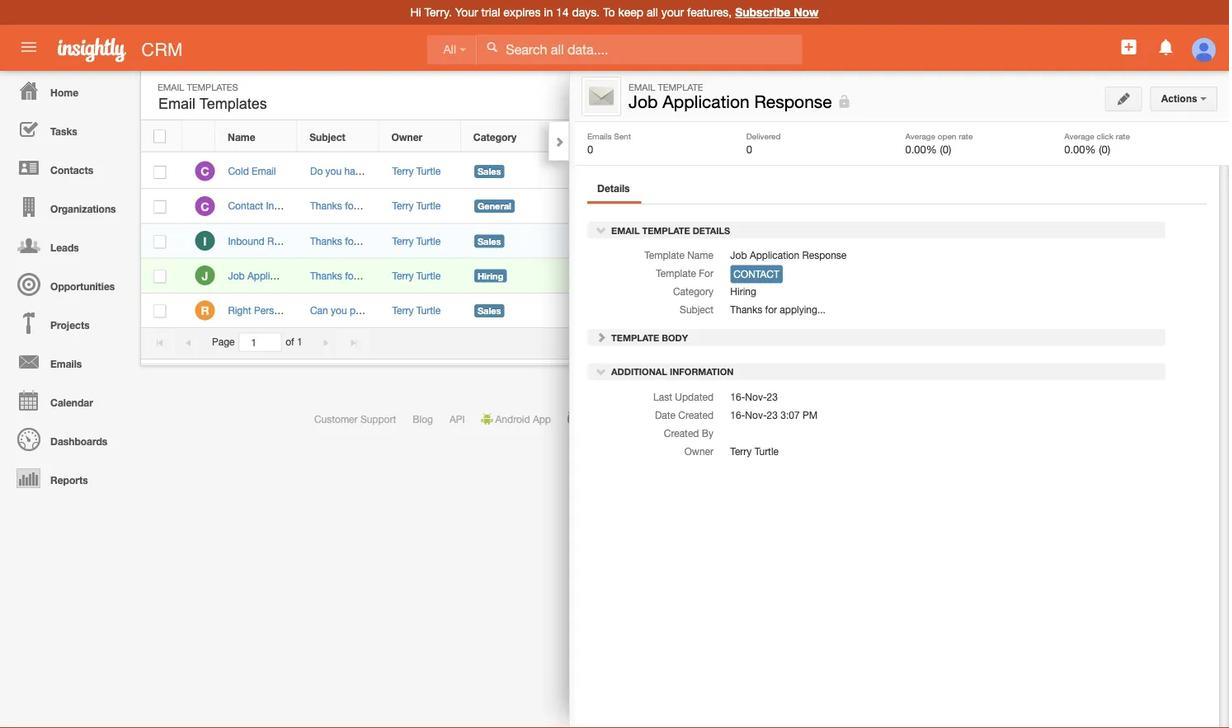 Task type: describe. For each thing, give the bounding box(es) containing it.
point
[[350, 305, 372, 316]]

features,
[[687, 5, 732, 19]]

thanks down "contact"
[[730, 304, 762, 316]]

contact left info in the left of the page
[[228, 200, 263, 212]]

1 vertical spatial details
[[693, 225, 730, 236]]

response inside i "row"
[[267, 235, 312, 247]]

0% for thanks for applying...
[[683, 271, 698, 281]]

16- for thanks for connecting
[[804, 200, 819, 212]]

dashboards
[[50, 436, 107, 447]]

terms of service
[[721, 413, 795, 425]]

3:07 for do you have time to connect?
[[854, 165, 873, 177]]

right
[[228, 305, 251, 316]]

opportunities link
[[4, 265, 132, 304]]

your
[[661, 5, 684, 19]]

can you point me to the right person?
[[310, 305, 478, 316]]

information
[[670, 367, 734, 377]]

android app
[[495, 413, 551, 425]]

c for contact info
[[201, 199, 209, 213]]

1 vertical spatial application
[[750, 250, 799, 261]]

connecting
[[360, 200, 409, 212]]

16- for can you point me to the right person?
[[804, 305, 819, 316]]

inbound
[[228, 235, 265, 247]]

average for average click rate 0.00% (0)
[[1064, 131, 1094, 141]]

all
[[647, 5, 658, 19]]

terry for have
[[392, 165, 414, 177]]

terry turtle for thanks for connecting
[[392, 200, 441, 212]]

-
[[903, 336, 907, 348]]

contact info link
[[228, 200, 291, 212]]

crm
[[141, 39, 183, 60]]

1 5 from the left
[[910, 336, 915, 348]]

template up 'additional'
[[611, 332, 659, 343]]

to
[[603, 5, 615, 19]]

in
[[544, 5, 553, 19]]

contact
[[734, 269, 779, 280]]

time
[[368, 165, 387, 177]]

Search all data.... text field
[[477, 35, 802, 64]]

app for android app
[[533, 413, 551, 425]]

page
[[212, 336, 235, 348]]

0.00% for average open rate 0.00% (0)
[[905, 143, 937, 155]]

1 field
[[240, 334, 281, 351]]

contact for c
[[598, 200, 633, 212]]

16-nov-23
[[730, 391, 778, 403]]

terry turtle for do you have time to connect?
[[392, 165, 441, 177]]

23 for do you have time to connect?
[[840, 165, 851, 177]]

(0) for average click rate 0.00% (0)
[[1099, 143, 1110, 155]]

2 1 from the left
[[895, 336, 901, 348]]

c for cold email
[[201, 165, 209, 178]]

1 vertical spatial hiring
[[730, 286, 756, 298]]

email template image
[[585, 80, 618, 113]]

service
[[762, 413, 795, 425]]

16-nov-23 3:07 pm cell for can you point me to the right person?
[[791, 293, 935, 328]]

calendar
[[50, 397, 93, 408]]

response inside j row
[[300, 270, 344, 281]]

info
[[266, 200, 283, 212]]

subscribe now link
[[735, 5, 819, 19]]

16-nov-23 3:07 pm for do you have time to connect?
[[804, 165, 891, 177]]

you for c
[[326, 165, 342, 177]]

calendar link
[[4, 381, 132, 420]]

16- for thanks for contacting us.
[[804, 235, 819, 247]]

us.
[[409, 235, 422, 247]]

contacting
[[360, 235, 406, 247]]

0 inside emails sent 0
[[587, 143, 593, 155]]

last
[[653, 391, 672, 403]]

14
[[556, 5, 569, 19]]

privacy policy
[[811, 413, 873, 425]]

applying... inside j row
[[360, 270, 405, 281]]

contact cell for i
[[585, 224, 667, 259]]

pm for can you point me to the right person?
[[876, 305, 891, 316]]

template down template name
[[656, 268, 696, 279]]

terry turtle link for do you have time to connect?
[[392, 165, 441, 177]]

new email template
[[1065, 89, 1160, 100]]

0 horizontal spatial of
[[286, 336, 294, 348]]

1 1 from the left
[[297, 336, 302, 348]]

sales cell for r
[[462, 293, 585, 328]]

average for average open rate 0.00% (0)
[[905, 131, 935, 141]]

template body
[[609, 332, 688, 343]]

terry inside i "row"
[[392, 235, 414, 247]]

customer support
[[314, 413, 396, 425]]

3 0% cell from the top
[[667, 224, 791, 259]]

template left actions
[[1117, 89, 1160, 100]]

sales for r
[[478, 305, 501, 316]]

click
[[1097, 131, 1114, 141]]

for inside j row
[[345, 270, 357, 281]]

template up template name
[[642, 225, 690, 236]]

23 for thanks for contacting us.
[[840, 235, 851, 247]]

organizations link
[[4, 187, 132, 226]]

0 vertical spatial created
[[678, 409, 714, 421]]

1 c row from the top
[[141, 154, 977, 189]]

general for general cell
[[478, 201, 511, 212]]

for
[[699, 268, 714, 279]]

reports link
[[4, 459, 132, 497]]

16-nov-23 3:07 pm for can you point me to the right person?
[[804, 305, 891, 316]]

person?
[[442, 305, 478, 316]]

0% cell for thanks for connecting
[[667, 189, 791, 224]]

terms of service link
[[721, 413, 795, 425]]

0% for do you have time to connect?
[[683, 166, 698, 177]]

for down "contact"
[[765, 304, 777, 316]]

c link for cold email
[[195, 161, 215, 181]]

terry turtle for can you point me to the right person?
[[392, 305, 441, 316]]

lead cell
[[585, 154, 667, 189]]

contact cell for c
[[585, 189, 667, 224]]

iphone app link
[[639, 413, 705, 425]]

r
[[201, 304, 209, 317]]

template down search all data.... text field
[[658, 82, 703, 92]]

body
[[662, 332, 688, 343]]

16-nov-23 3:07 pm cell for thanks for connecting
[[791, 189, 935, 224]]

turtle for thanks for applying...
[[416, 270, 441, 281]]

thanks for connecting
[[310, 200, 409, 212]]

rate for average click rate 0.00% (0)
[[1116, 131, 1130, 141]]

cold email link
[[228, 165, 284, 177]]

emails for emails sent 0
[[587, 131, 612, 141]]

sales for i
[[478, 236, 501, 247]]

new email template link
[[1054, 82, 1171, 107]]

contact info
[[228, 200, 283, 212]]

1 horizontal spatial chevron right image
[[596, 331, 607, 343]]

customer support link
[[314, 413, 396, 425]]

api
[[450, 413, 465, 425]]

turtle for thanks for connecting
[[416, 200, 441, 212]]

to for c
[[390, 165, 399, 177]]

email template
[[629, 82, 703, 92]]

1 vertical spatial name
[[687, 250, 714, 261]]

0 horizontal spatial details
[[597, 182, 630, 194]]

sales for c
[[478, 166, 501, 177]]

trial
[[481, 5, 500, 19]]

days.
[[572, 5, 600, 19]]

0% cell for thanks for applying...
[[667, 259, 791, 293]]

general link
[[1000, 198, 1048, 211]]

average open rate 0.00% (0)
[[905, 131, 973, 155]]

inbound response link
[[228, 235, 320, 247]]

0 horizontal spatial chevron right image
[[554, 136, 565, 148]]

sent
[[614, 131, 631, 141]]

3:07 inside i "row"
[[854, 235, 873, 247]]

emails sent 0
[[587, 131, 631, 155]]

0 vertical spatial job
[[629, 92, 658, 112]]

16-nov-23 3:07 pm inside i "row"
[[804, 235, 891, 247]]

tasks link
[[4, 110, 132, 148]]

i link
[[195, 231, 215, 251]]

connect?
[[402, 165, 443, 177]]

3:07 for thanks for connecting
[[854, 200, 873, 212]]

of 1
[[286, 336, 302, 348]]

new
[[1065, 89, 1085, 100]]

pm inside i "row"
[[876, 235, 891, 247]]

nov- for can you point me to the right person?
[[819, 305, 840, 316]]

1 vertical spatial thanks for applying...
[[730, 304, 826, 316]]

j link
[[195, 266, 215, 286]]

0% for can you point me to the right person?
[[683, 305, 698, 316]]

email templates button
[[154, 92, 271, 116]]

thanks for applying... inside j row
[[310, 270, 405, 281]]

1 - 5 of 5 items
[[895, 336, 962, 348]]

chevron down image for last
[[596, 366, 607, 377]]



Task type: locate. For each thing, give the bounding box(es) containing it.
app right android
[[533, 413, 551, 425]]

name up "for"
[[687, 250, 714, 261]]

chevron down image down details link
[[596, 225, 607, 236]]

show sidebar image
[[1015, 89, 1027, 101]]

hiring
[[478, 271, 503, 281], [730, 286, 756, 298]]

terry turtle inside r row
[[392, 305, 441, 316]]

name
[[228, 131, 255, 143], [687, 250, 714, 261]]

1 16-nov-23 3:07 pm cell from the top
[[791, 154, 935, 189]]

recycle
[[1004, 130, 1047, 141]]

leads
[[50, 242, 79, 253]]

customer
[[314, 413, 358, 425]]

2 5 from the left
[[930, 336, 935, 348]]

c up i link
[[201, 199, 209, 213]]

0 horizontal spatial 0.00%
[[905, 143, 937, 155]]

2 (0) from the left
[[1099, 143, 1110, 155]]

1 vertical spatial created
[[664, 427, 699, 439]]

date created
[[655, 409, 714, 421]]

contact cell
[[585, 189, 667, 224], [585, 224, 667, 259]]

terry down terms
[[730, 445, 752, 457]]

0 horizontal spatial category
[[473, 131, 517, 143]]

row group containing c
[[141, 154, 977, 328]]

job
[[629, 92, 658, 112], [730, 250, 747, 261], [228, 270, 245, 281]]

(0) down open
[[940, 143, 951, 155]]

5 terry turtle link from the top
[[392, 305, 441, 316]]

right person
[[228, 305, 285, 316]]

average click rate 0.00% (0)
[[1064, 131, 1130, 155]]

recycle bin
[[1004, 130, 1065, 141]]

1 vertical spatial you
[[331, 305, 347, 316]]

nov- for do you have time to connect?
[[819, 165, 840, 177]]

api link
[[450, 413, 465, 425]]

1 app from the left
[[533, 413, 551, 425]]

j
[[202, 269, 208, 283]]

details up template name
[[693, 225, 730, 236]]

1 c from the top
[[201, 165, 209, 178]]

thanks for applying... down "contact"
[[730, 304, 826, 316]]

chevron right image left emails sent 0 at the top
[[554, 136, 565, 148]]

emails inside emails sent 0
[[587, 131, 612, 141]]

pm inside r row
[[876, 305, 891, 316]]

2 0.00% from the left
[[1064, 143, 1096, 155]]

turtle down terms of service link
[[755, 445, 779, 457]]

job inside j row
[[228, 270, 245, 281]]

0% inside r row
[[683, 305, 698, 316]]

None checkbox
[[154, 235, 166, 249], [154, 270, 166, 283], [154, 235, 166, 249], [154, 270, 166, 283]]

2 sales cell from the top
[[462, 224, 585, 259]]

application inside j row
[[247, 270, 297, 281]]

0 horizontal spatial rate
[[959, 131, 973, 141]]

for up 'point'
[[345, 270, 357, 281]]

(0) for average open rate 0.00% (0)
[[940, 143, 951, 155]]

row containing name
[[141, 121, 976, 152]]

1 vertical spatial job application response
[[730, 250, 847, 261]]

sales down general cell
[[478, 236, 501, 247]]

created by
[[664, 427, 714, 439]]

1 horizontal spatial average
[[1064, 131, 1094, 141]]

to right 'me'
[[391, 305, 400, 316]]

you inside r row
[[331, 305, 347, 316]]

nov- for thanks for contacting us.
[[819, 235, 840, 247]]

contacts
[[50, 164, 93, 176]]

terry turtle for thanks for applying...
[[392, 270, 441, 281]]

sales cell
[[462, 154, 585, 189], [462, 224, 585, 259], [462, 293, 585, 328]]

do you have time to connect? link
[[310, 165, 443, 177]]

2 16-nov-23 3:07 pm cell from the top
[[791, 189, 935, 224]]

contact
[[228, 200, 263, 212], [598, 200, 633, 212], [598, 235, 633, 247]]

delivered 0
[[746, 131, 781, 155]]

template down email template details
[[644, 250, 685, 261]]

3 terry turtle link from the top
[[392, 235, 441, 247]]

2 terry turtle link from the top
[[392, 200, 441, 212]]

category up general cell
[[473, 131, 517, 143]]

0
[[587, 143, 593, 155], [746, 143, 752, 155]]

general inside general 'link'
[[1011, 199, 1045, 210]]

4 terry turtle link from the top
[[392, 270, 441, 281]]

1 horizontal spatial general
[[1011, 199, 1045, 210]]

nov- for thanks for connecting
[[819, 200, 840, 212]]

0 horizontal spatial 0
[[587, 143, 593, 155]]

turtle inside r row
[[416, 305, 441, 316]]

0 horizontal spatial subject
[[310, 131, 346, 143]]

created down updated
[[678, 409, 714, 421]]

general
[[1011, 199, 1045, 210], [478, 201, 511, 212]]

0 vertical spatial owner
[[391, 131, 423, 143]]

general for general 'link'
[[1011, 199, 1045, 210]]

terry right 'me'
[[392, 305, 414, 316]]

1 vertical spatial to
[[391, 305, 400, 316]]

0 vertical spatial job application response
[[629, 92, 832, 112]]

details link
[[587, 178, 640, 201]]

all link
[[427, 35, 477, 65]]

1 vertical spatial sales cell
[[462, 224, 585, 259]]

policy
[[847, 413, 873, 425]]

thanks up inbound response thanks for contacting us.
[[310, 200, 342, 212]]

emails for emails
[[50, 358, 82, 370]]

template name
[[644, 250, 714, 261]]

16- inside r row
[[804, 305, 819, 316]]

application up "contact"
[[750, 250, 799, 261]]

emails left sent
[[587, 131, 612, 141]]

job application response inside j row
[[228, 270, 344, 281]]

refresh list image
[[799, 89, 815, 100]]

1 vertical spatial owner
[[684, 445, 714, 457]]

terry turtle link for thanks for contacting us.
[[392, 235, 441, 247]]

sales cell up r row
[[462, 224, 585, 259]]

terry turtle link for thanks for applying...
[[392, 270, 441, 281]]

hiring up person? at the top left of the page
[[478, 271, 503, 281]]

hiring inside cell
[[478, 271, 503, 281]]

0 vertical spatial subject
[[310, 131, 346, 143]]

0% cell down email template details
[[667, 259, 791, 293]]

hiring cell
[[462, 259, 585, 293]]

1 horizontal spatial name
[[687, 250, 714, 261]]

general cell
[[462, 189, 585, 224]]

1 horizontal spatial 0
[[746, 143, 752, 155]]

thanks for applying...
[[310, 270, 405, 281], [730, 304, 826, 316]]

pm for thanks for connecting
[[876, 200, 891, 212]]

to
[[390, 165, 399, 177], [391, 305, 400, 316]]

terry turtle link up us.
[[392, 200, 441, 212]]

thanks inside i "row"
[[310, 235, 342, 247]]

23 for thanks for connecting
[[840, 200, 851, 212]]

job application response up "contact"
[[730, 250, 847, 261]]

sales cell for c
[[462, 154, 585, 189]]

sales up general cell
[[478, 166, 501, 177]]

1 horizontal spatial app
[[687, 413, 705, 425]]

0% inside i "row"
[[683, 236, 698, 247]]

leads link
[[4, 226, 132, 265]]

2 0 from the left
[[746, 143, 752, 155]]

3:07 for can you point me to the right person?
[[854, 305, 873, 316]]

0 vertical spatial you
[[326, 165, 342, 177]]

cell
[[141, 224, 182, 259], [141, 259, 182, 293], [585, 259, 667, 293], [791, 259, 935, 293], [935, 259, 977, 293], [585, 293, 667, 328], [935, 293, 977, 328]]

1 vertical spatial emails
[[50, 358, 82, 370]]

0 horizontal spatial (0)
[[940, 143, 951, 155]]

terry turtle for thanks for contacting us.
[[392, 235, 441, 247]]

android
[[495, 413, 530, 425]]

2 vertical spatial job application response
[[228, 270, 344, 281]]

c link up i link
[[195, 196, 215, 216]]

by
[[702, 427, 714, 439]]

5 0% cell from the top
[[667, 293, 791, 328]]

terry turtle down us.
[[392, 270, 441, 281]]

hi
[[410, 5, 421, 19]]

reports
[[50, 474, 88, 486]]

16-nov-23 3:07 pm inside r row
[[804, 305, 891, 316]]

turtle inside j row
[[416, 270, 441, 281]]

have
[[344, 165, 365, 177]]

1 vertical spatial c
[[201, 199, 209, 213]]

pm
[[876, 165, 891, 177], [876, 200, 891, 212], [876, 235, 891, 247], [876, 305, 891, 316], [803, 409, 818, 421]]

turtle up right
[[416, 270, 441, 281]]

blog link
[[413, 413, 433, 425]]

nov- inside i "row"
[[819, 235, 840, 247]]

0% cell for do you have time to connect?
[[667, 154, 791, 189]]

terry for applying...
[[392, 270, 414, 281]]

applying...
[[360, 270, 405, 281], [780, 304, 826, 316]]

contact for i
[[598, 235, 633, 247]]

1 horizontal spatial emails
[[587, 131, 612, 141]]

category down template for
[[673, 286, 714, 298]]

terry turtle
[[392, 165, 441, 177], [392, 200, 441, 212], [392, 235, 441, 247], [392, 270, 441, 281], [392, 305, 441, 316], [730, 445, 779, 457]]

turtle inside i "row"
[[416, 235, 441, 247]]

chevron down image
[[596, 225, 607, 236], [596, 366, 607, 377]]

0 vertical spatial thanks for applying...
[[310, 270, 405, 281]]

app up created by
[[687, 413, 705, 425]]

1 vertical spatial job
[[730, 250, 747, 261]]

0% cell up "for"
[[667, 224, 791, 259]]

subject
[[310, 131, 346, 143], [680, 304, 714, 316]]

terry turtle link right time
[[392, 165, 441, 177]]

lead
[[598, 165, 620, 177]]

r row
[[141, 293, 977, 328]]

4 16-nov-23 3:07 pm cell from the top
[[791, 293, 935, 328]]

terry turtle inside i "row"
[[392, 235, 441, 247]]

1 average from the left
[[905, 131, 935, 141]]

thanks for connecting link
[[310, 200, 409, 212]]

iphone app
[[653, 413, 705, 425]]

you right do
[[326, 165, 342, 177]]

0 vertical spatial c link
[[195, 161, 215, 181]]

0.00% for average click rate 0.00% (0)
[[1064, 143, 1096, 155]]

iphone
[[653, 413, 684, 425]]

general up "sales" link
[[1011, 199, 1045, 210]]

0 vertical spatial emails
[[587, 131, 612, 141]]

0 horizontal spatial 1
[[297, 336, 302, 348]]

i
[[203, 234, 207, 248]]

0 horizontal spatial 5
[[910, 336, 915, 348]]

0 horizontal spatial hiring
[[478, 271, 503, 281]]

items
[[938, 336, 962, 348]]

chevron right image
[[554, 136, 565, 148], [596, 331, 607, 343]]

0 vertical spatial templates
[[187, 82, 238, 92]]

1 vertical spatial chevron down image
[[596, 366, 607, 377]]

1 contact cell from the top
[[585, 189, 667, 224]]

row
[[141, 121, 976, 152]]

thanks up thanks for applying... link
[[310, 235, 342, 247]]

0 vertical spatial application
[[663, 92, 750, 112]]

turtle right contacting
[[416, 235, 441, 247]]

pm for do you have time to connect?
[[876, 165, 891, 177]]

terry down connecting
[[392, 235, 414, 247]]

expires
[[503, 5, 541, 19]]

(0) down click
[[1099, 143, 1110, 155]]

home link
[[4, 71, 132, 110]]

0 vertical spatial hiring
[[478, 271, 503, 281]]

1 horizontal spatial job
[[629, 92, 658, 112]]

delivered
[[746, 131, 781, 141]]

0 vertical spatial sales cell
[[462, 154, 585, 189]]

job up type
[[629, 92, 658, 112]]

0 horizontal spatial app
[[533, 413, 551, 425]]

1 terry turtle link from the top
[[392, 165, 441, 177]]

0% cell
[[667, 154, 791, 189], [667, 189, 791, 224], [667, 224, 791, 259], [667, 259, 791, 293], [667, 293, 791, 328]]

sales cell down i "row"
[[462, 293, 585, 328]]

4 0% cell from the top
[[667, 259, 791, 293]]

16- inside i "row"
[[804, 235, 819, 247]]

1 horizontal spatial thanks for applying...
[[730, 304, 826, 316]]

1 horizontal spatial hiring
[[730, 286, 756, 298]]

2 vertical spatial sales cell
[[462, 293, 585, 328]]

template inside row
[[597, 131, 640, 143]]

opportunities
[[50, 280, 115, 292]]

sales cell for i
[[462, 224, 585, 259]]

2 0% cell from the top
[[667, 189, 791, 224]]

1 horizontal spatial (0)
[[1099, 143, 1110, 155]]

rate right open
[[959, 131, 973, 141]]

1 c link from the top
[[195, 161, 215, 181]]

c left cold
[[201, 165, 209, 178]]

additional information
[[609, 367, 734, 377]]

2 contact cell from the top
[[585, 224, 667, 259]]

you
[[326, 165, 342, 177], [331, 305, 347, 316]]

subject up body
[[680, 304, 714, 316]]

0.00% inside average click rate 0.00% (0)
[[1064, 143, 1096, 155]]

terry turtle inside j row
[[392, 270, 441, 281]]

(0) inside average click rate 0.00% (0)
[[1099, 143, 1110, 155]]

sales inside r row
[[478, 305, 501, 316]]

date
[[655, 409, 676, 421]]

type
[[643, 131, 665, 143]]

1 right 1 field
[[297, 336, 302, 348]]

1 vertical spatial templates
[[199, 95, 267, 112]]

1 vertical spatial subject
[[680, 304, 714, 316]]

1 horizontal spatial subject
[[680, 304, 714, 316]]

2 c link from the top
[[195, 196, 215, 216]]

16-nov-23 3:07 pm for thanks for connecting
[[804, 200, 891, 212]]

chevron down image left 'additional'
[[596, 366, 607, 377]]

owner inside row
[[391, 131, 423, 143]]

0 horizontal spatial average
[[905, 131, 935, 141]]

turtle for thanks for contacting us.
[[416, 235, 441, 247]]

terry turtle link for thanks for connecting
[[392, 200, 441, 212]]

average left click
[[1064, 131, 1094, 141]]

name up cold
[[228, 131, 255, 143]]

thanks inside j row
[[310, 270, 342, 281]]

0 horizontal spatial emails
[[50, 358, 82, 370]]

rate right click
[[1116, 131, 1130, 141]]

0% cell down "for"
[[667, 293, 791, 328]]

additional
[[611, 367, 667, 377]]

notifications image
[[1156, 37, 1176, 57]]

0% cell down delivered
[[667, 154, 791, 189]]

1 horizontal spatial rate
[[1116, 131, 1130, 141]]

support
[[360, 413, 396, 425]]

average left open
[[905, 131, 935, 141]]

owner up connect?
[[391, 131, 423, 143]]

0% cell for can you point me to the right person?
[[667, 293, 791, 328]]

3 sales cell from the top
[[462, 293, 585, 328]]

terry turtle down connecting
[[392, 235, 441, 247]]

details down lead
[[597, 182, 630, 194]]

turtle left person? at the top left of the page
[[416, 305, 441, 316]]

nov- inside r row
[[819, 305, 840, 316]]

email inside the c row
[[252, 165, 276, 177]]

sales inside i "row"
[[478, 236, 501, 247]]

template
[[658, 82, 703, 92], [1117, 89, 1160, 100], [597, 131, 640, 143], [642, 225, 690, 236], [644, 250, 685, 261], [656, 268, 696, 279], [611, 332, 659, 343]]

c link for contact info
[[195, 196, 215, 216]]

1 horizontal spatial 1
[[895, 336, 901, 348]]

now
[[794, 5, 819, 19]]

rate inside average click rate 0.00% (0)
[[1116, 131, 1130, 141]]

job right j link
[[228, 270, 245, 281]]

you right can
[[331, 305, 347, 316]]

0.00% inside average open rate 0.00% (0)
[[905, 143, 937, 155]]

terms
[[721, 413, 748, 425]]

turtle for do you have time to connect?
[[416, 165, 441, 177]]

sales cell up i "row"
[[462, 154, 585, 189]]

0 vertical spatial c
[[201, 165, 209, 178]]

Search this list... text field
[[595, 82, 780, 107]]

to inside the c row
[[390, 165, 399, 177]]

rate
[[959, 131, 973, 141], [1116, 131, 1130, 141]]

5 left the items
[[930, 336, 935, 348]]

0 horizontal spatial job
[[228, 270, 245, 281]]

for inside i "row"
[[345, 235, 357, 247]]

job application response up delivered
[[629, 92, 832, 112]]

23 inside i "row"
[[840, 235, 851, 247]]

1 0 from the left
[[587, 143, 593, 155]]

template left type
[[597, 131, 640, 143]]

1 left -
[[895, 336, 901, 348]]

2 average from the left
[[1064, 131, 1094, 141]]

2 0% from the top
[[683, 201, 698, 212]]

thanks down inbound response thanks for contacting us.
[[310, 270, 342, 281]]

for left connecting
[[345, 200, 357, 212]]

can
[[310, 305, 328, 316]]

white image
[[486, 41, 498, 53]]

name inside row
[[228, 131, 255, 143]]

c row
[[141, 154, 977, 189], [141, 189, 977, 224]]

sales
[[478, 166, 501, 177], [1011, 220, 1035, 231], [478, 236, 501, 247], [478, 305, 501, 316]]

j row
[[141, 259, 977, 293]]

c
[[201, 165, 209, 178], [201, 199, 209, 213]]

me
[[375, 305, 389, 316]]

for left contacting
[[345, 235, 357, 247]]

contact cell down details link
[[585, 224, 667, 259]]

3 16-nov-23 3:07 pm cell from the top
[[791, 224, 935, 259]]

0 horizontal spatial general
[[478, 201, 511, 212]]

to right time
[[390, 165, 399, 177]]

0 vertical spatial category
[[473, 131, 517, 143]]

16-nov-23 3:07 pm cell for do you have time to connect?
[[791, 154, 935, 189]]

subject up do
[[310, 131, 346, 143]]

terry turtle link down us.
[[392, 270, 441, 281]]

5 right -
[[910, 336, 915, 348]]

2 vertical spatial application
[[247, 270, 297, 281]]

to for r
[[391, 305, 400, 316]]

1 vertical spatial applying...
[[780, 304, 826, 316]]

record permissions image
[[837, 92, 852, 112]]

0 inside delivered 0
[[746, 143, 752, 155]]

of right -
[[918, 336, 927, 348]]

1 sales cell from the top
[[462, 154, 585, 189]]

c link left cold
[[195, 161, 215, 181]]

1 vertical spatial chevron right image
[[596, 331, 607, 343]]

0 vertical spatial details
[[597, 182, 630, 194]]

chevron down image for template
[[596, 225, 607, 236]]

general inside general cell
[[478, 201, 511, 212]]

terry right time
[[392, 165, 414, 177]]

thanks for contacting us. link
[[310, 235, 422, 247]]

chevron right image left "template body"
[[596, 331, 607, 343]]

emails up calendar link
[[50, 358, 82, 370]]

created down iphone app on the bottom right
[[664, 427, 699, 439]]

rate for average open rate 0.00% (0)
[[959, 131, 973, 141]]

g
[[990, 198, 997, 209]]

terry turtle down terms of service
[[730, 445, 779, 457]]

terry turtle link for can you point me to the right person?
[[392, 305, 441, 316]]

terry up the
[[392, 270, 414, 281]]

of right 1 field
[[286, 336, 294, 348]]

1 horizontal spatial of
[[751, 413, 759, 425]]

contact inside i "row"
[[598, 235, 633, 247]]

1 vertical spatial c link
[[195, 196, 215, 216]]

category
[[473, 131, 517, 143], [673, 286, 714, 298]]

terry turtle right time
[[392, 165, 441, 177]]

terry inside j row
[[392, 270, 414, 281]]

contact down lead
[[598, 200, 633, 212]]

1 horizontal spatial details
[[693, 225, 730, 236]]

1 vertical spatial category
[[673, 286, 714, 298]]

sales down general 'link'
[[1011, 220, 1035, 231]]

owner down by
[[684, 445, 714, 457]]

2 horizontal spatial job
[[730, 250, 747, 261]]

hiring down "contact"
[[730, 286, 756, 298]]

4 0% from the top
[[683, 271, 698, 281]]

1 rate from the left
[[959, 131, 973, 141]]

terry for point
[[392, 305, 414, 316]]

turtle down connect?
[[416, 200, 441, 212]]

0 horizontal spatial name
[[228, 131, 255, 143]]

0 vertical spatial chevron right image
[[554, 136, 565, 148]]

0 horizontal spatial thanks for applying...
[[310, 270, 405, 281]]

terry turtle link
[[392, 165, 441, 177], [392, 200, 441, 212], [392, 235, 441, 247], [392, 270, 441, 281], [392, 305, 441, 316]]

person
[[254, 305, 285, 316]]

template for
[[656, 268, 714, 279]]

category inside row
[[473, 131, 517, 143]]

2 rate from the left
[[1116, 131, 1130, 141]]

1 horizontal spatial category
[[673, 286, 714, 298]]

23 inside r row
[[840, 305, 851, 316]]

job application response down inbound response link
[[228, 270, 344, 281]]

general up i "row"
[[478, 201, 511, 212]]

average inside average click rate 0.00% (0)
[[1064, 131, 1094, 141]]

turtle for can you point me to the right person?
[[416, 305, 441, 316]]

16-nov-23 3:07 pm cell
[[791, 154, 935, 189], [791, 189, 935, 224], [791, 224, 935, 259], [791, 293, 935, 328]]

row group
[[141, 154, 977, 328]]

terry for connecting
[[392, 200, 414, 212]]

rate inside average open rate 0.00% (0)
[[959, 131, 973, 141]]

contacts link
[[4, 148, 132, 187]]

turtle right time
[[416, 165, 441, 177]]

projects link
[[4, 304, 132, 342]]

2 chevron down image from the top
[[596, 366, 607, 377]]

2 horizontal spatial of
[[918, 336, 927, 348]]

actions button
[[1150, 87, 1218, 111]]

(0) inside average open rate 0.00% (0)
[[940, 143, 951, 155]]

None checkbox
[[153, 130, 166, 143], [154, 166, 166, 179], [154, 201, 166, 214], [154, 305, 166, 318], [153, 130, 166, 143], [154, 166, 166, 179], [154, 201, 166, 214], [154, 305, 166, 318]]

do you have time to connect?
[[310, 165, 443, 177]]

2 app from the left
[[687, 413, 705, 425]]

open
[[938, 131, 956, 141]]

1 horizontal spatial applying...
[[780, 304, 826, 316]]

to inside r row
[[391, 305, 400, 316]]

2 c from the top
[[201, 199, 209, 213]]

you for r
[[331, 305, 347, 316]]

23
[[840, 165, 851, 177], [840, 200, 851, 212], [840, 235, 851, 247], [840, 305, 851, 316], [767, 391, 778, 403], [767, 409, 778, 421]]

inbound response thanks for contacting us.
[[228, 235, 422, 247]]

details
[[597, 182, 630, 194], [693, 225, 730, 236]]

23 for can you point me to the right person?
[[840, 305, 851, 316]]

terry inside r row
[[392, 305, 414, 316]]

1 0.00% from the left
[[905, 143, 937, 155]]

sales down hiring cell
[[478, 305, 501, 316]]

0 vertical spatial chevron down image
[[596, 225, 607, 236]]

navigation
[[0, 71, 132, 497]]

0 vertical spatial name
[[228, 131, 255, 143]]

3 0% from the top
[[683, 236, 698, 247]]

response
[[754, 92, 832, 112], [267, 235, 312, 247], [802, 250, 847, 261], [300, 270, 344, 281]]

16- for do you have time to connect?
[[804, 165, 819, 177]]

cold email
[[228, 165, 276, 177]]

0 horizontal spatial applying...
[[360, 270, 405, 281]]

0% cell up email template details
[[667, 189, 791, 224]]

0% inside j row
[[683, 271, 698, 281]]

1 horizontal spatial owner
[[684, 445, 714, 457]]

0 vertical spatial applying...
[[360, 270, 405, 281]]

0% for thanks for connecting
[[683, 201, 698, 212]]

1 chevron down image from the top
[[596, 225, 607, 236]]

0 vertical spatial to
[[390, 165, 399, 177]]

2 vertical spatial job
[[228, 270, 245, 281]]

terry turtle link down connecting
[[392, 235, 441, 247]]

1
[[297, 336, 302, 348], [895, 336, 901, 348]]

app for iphone app
[[687, 413, 705, 425]]

5 0% from the top
[[683, 305, 698, 316]]

0 horizontal spatial owner
[[391, 131, 423, 143]]

average inside average open rate 0.00% (0)
[[905, 131, 935, 141]]

emails inside navigation
[[50, 358, 82, 370]]

2 c row from the top
[[141, 189, 977, 224]]

application
[[663, 92, 750, 112], [750, 250, 799, 261], [247, 270, 297, 281]]

1 0% cell from the top
[[667, 154, 791, 189]]

email templates email templates
[[158, 82, 267, 112]]

navigation containing home
[[0, 71, 132, 497]]

3:07 inside r row
[[854, 305, 873, 316]]

terry turtle up us.
[[392, 200, 441, 212]]

android app link
[[481, 413, 551, 425]]

terry up us.
[[392, 200, 414, 212]]

1 horizontal spatial 0.00%
[[1064, 143, 1096, 155]]

contact cell down lead
[[585, 189, 667, 224]]

i row
[[141, 224, 977, 259]]

1 (0) from the left
[[940, 143, 951, 155]]

1 horizontal spatial 5
[[930, 336, 935, 348]]

projects
[[50, 319, 90, 331]]

1 0% from the top
[[683, 166, 698, 177]]



Task type: vqa. For each thing, say whether or not it's contained in the screenshot.
middle 'Title'
no



